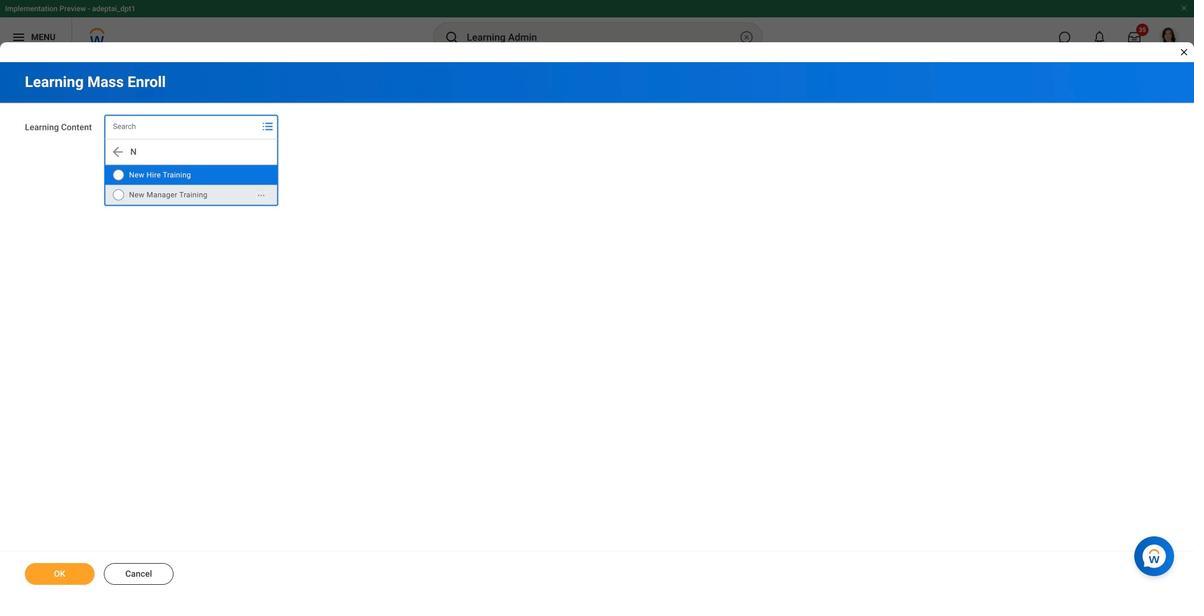 Task type: vqa. For each thing, say whether or not it's contained in the screenshot.
inbox IMAGE to the bottom
no



Task type: locate. For each thing, give the bounding box(es) containing it.
x circle image
[[739, 30, 754, 45]]

close learning mass enroll image
[[1180, 47, 1190, 57]]

notifications large image
[[1094, 31, 1106, 44]]

banner
[[0, 0, 1194, 57]]

search image
[[445, 30, 459, 45]]

inbox large image
[[1129, 31, 1141, 44]]

dialog
[[0, 0, 1194, 597]]

related actions image
[[257, 191, 266, 200]]

profile logan mcneil element
[[1152, 24, 1187, 51]]

main content
[[0, 62, 1194, 597]]

arrow left image
[[111, 145, 125, 160]]



Task type: describe. For each thing, give the bounding box(es) containing it.
prompts image
[[260, 119, 275, 134]]

close environment banner image
[[1181, 4, 1188, 12]]

Search field
[[105, 115, 258, 138]]

workday assistant region
[[1135, 532, 1180, 577]]



